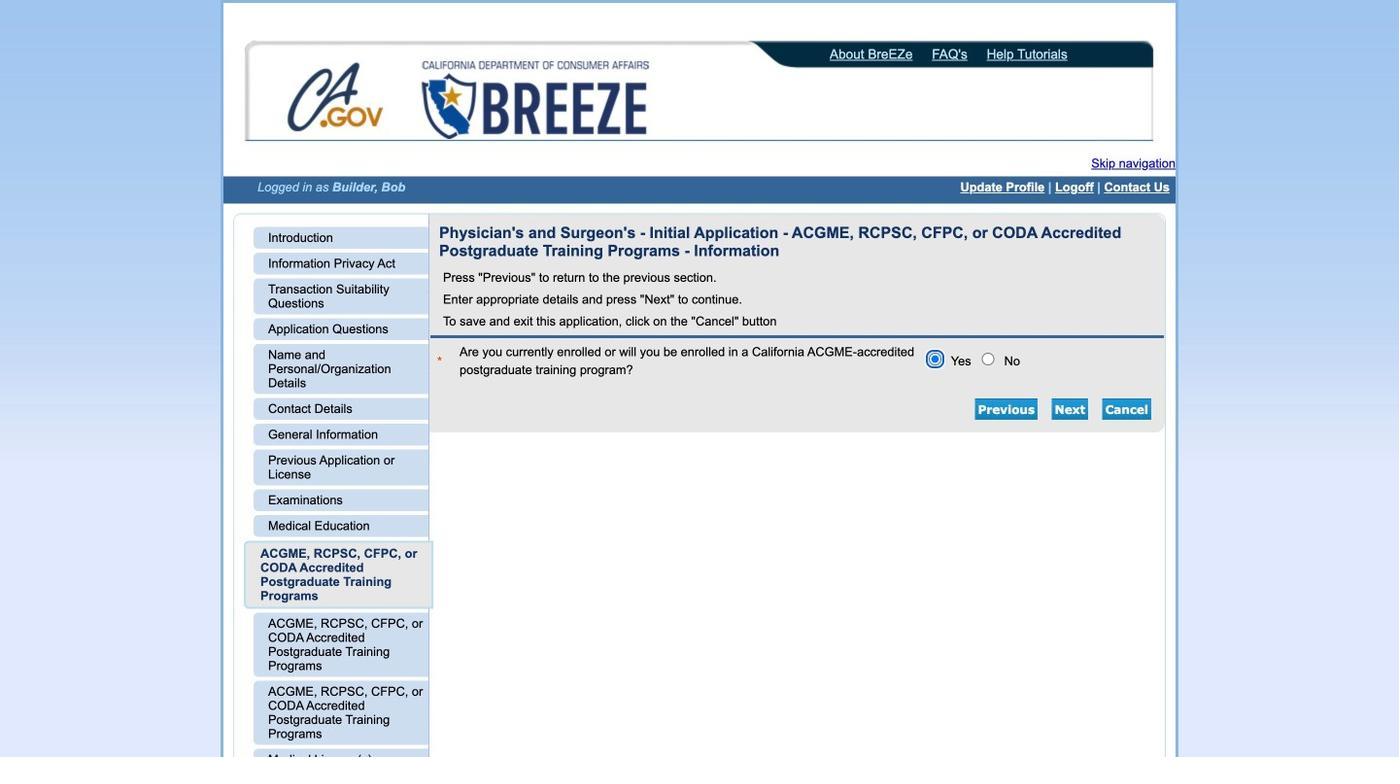 Task type: describe. For each thing, give the bounding box(es) containing it.
state of california breeze image
[[418, 61, 653, 139]]



Task type: locate. For each thing, give the bounding box(es) containing it.
None submit
[[976, 399, 1038, 420], [1052, 399, 1089, 420], [1103, 399, 1152, 420], [976, 399, 1038, 420], [1052, 399, 1089, 420], [1103, 399, 1152, 420]]

1   radio from the left
[[929, 353, 942, 365]]

2   radio from the left
[[982, 353, 995, 365]]

  radio
[[929, 353, 942, 365], [982, 353, 995, 365]]

1 horizontal spatial   radio
[[982, 353, 995, 365]]

0 horizontal spatial   radio
[[929, 353, 942, 365]]

ca.gov image
[[287, 61, 386, 137]]



Task type: vqa. For each thing, say whether or not it's contained in the screenshot.
  radio
yes



